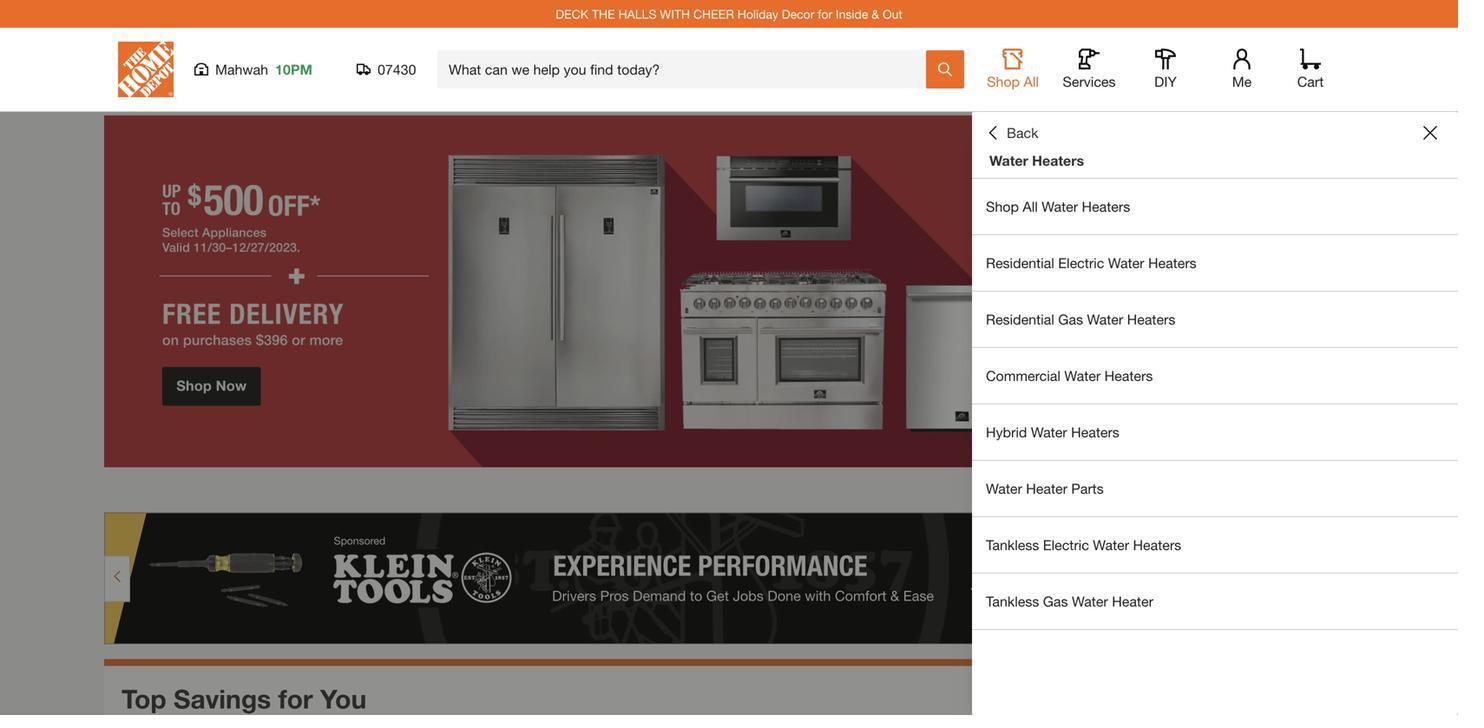 Task type: locate. For each thing, give the bounding box(es) containing it.
heaters inside 'link'
[[1149, 255, 1197, 271]]

07430 button
[[357, 61, 417, 78]]

gas down the tankless electric water heaters
[[1043, 593, 1068, 610]]

electric up residential gas water heaters
[[1058, 255, 1105, 271]]

you
[[320, 683, 367, 714]]

gas up commercial water heaters
[[1058, 311, 1083, 328]]

1 horizontal spatial for
[[818, 7, 833, 21]]

back button
[[986, 124, 1039, 142]]

electric
[[1058, 255, 1105, 271], [1043, 537, 1089, 553]]

0 vertical spatial electric
[[1058, 255, 1105, 271]]

heaters up residential electric water heaters
[[1082, 198, 1131, 215]]

for left 'inside'
[[818, 7, 833, 21]]

heaters down residential electric water heaters
[[1127, 311, 1176, 328]]

water inside 'link'
[[1108, 255, 1145, 271]]

1 vertical spatial all
[[1023, 198, 1038, 215]]

all up back
[[1024, 73, 1039, 90]]

mahwah 10pm
[[215, 61, 313, 78]]

residential up commercial
[[986, 311, 1055, 328]]

heaters up tankless gas water heater link
[[1133, 537, 1182, 553]]

shop up back button on the top right
[[987, 73, 1020, 90]]

shop all water heaters
[[986, 198, 1131, 215]]

1 vertical spatial heater
[[1112, 593, 1154, 610]]

water up residential gas water heaters
[[1108, 255, 1145, 271]]

me
[[1233, 73, 1252, 90]]

residential inside 'link'
[[986, 255, 1055, 271]]

holiday
[[738, 7, 779, 21]]

residential
[[986, 255, 1055, 271], [986, 311, 1055, 328]]

water heaters
[[990, 152, 1084, 169]]

1 vertical spatial electric
[[1043, 537, 1089, 553]]

shop for shop all water heaters
[[986, 198, 1019, 215]]

feedback link image
[[1435, 293, 1458, 387]]

services button
[[1062, 49, 1117, 90]]

2 residential from the top
[[986, 311, 1055, 328]]

residential gas water heaters link
[[972, 292, 1458, 347]]

for
[[818, 7, 833, 21], [278, 683, 313, 714]]

all inside button
[[1024, 73, 1039, 90]]

decor
[[782, 7, 815, 21]]

0 vertical spatial shop
[[987, 73, 1020, 90]]

heaters
[[1032, 152, 1084, 169], [1082, 198, 1131, 215], [1149, 255, 1197, 271], [1127, 311, 1176, 328], [1105, 368, 1153, 384], [1071, 424, 1120, 441], [1133, 537, 1182, 553]]

all
[[1024, 73, 1039, 90], [1023, 198, 1038, 215]]

drawer close image
[[1424, 126, 1438, 140]]

water down water heaters
[[1042, 198, 1078, 215]]

menu
[[972, 179, 1458, 630]]

electric up tankless gas water heater
[[1043, 537, 1089, 553]]

0 horizontal spatial for
[[278, 683, 313, 714]]

water down parts
[[1093, 537, 1129, 553]]

gas
[[1058, 311, 1083, 328], [1043, 593, 1068, 610]]

commercial water heaters
[[986, 368, 1153, 384]]

for left you
[[278, 683, 313, 714]]

mahwah
[[215, 61, 268, 78]]

1 horizontal spatial heater
[[1112, 593, 1154, 610]]

0 vertical spatial tankless
[[986, 537, 1039, 553]]

water right hybrid
[[1031, 424, 1067, 441]]

commercial water heaters link
[[972, 348, 1458, 404]]

electric inside 'link'
[[1058, 255, 1105, 271]]

water
[[990, 152, 1029, 169], [1042, 198, 1078, 215], [1108, 255, 1145, 271], [1087, 311, 1124, 328], [1065, 368, 1101, 384], [1031, 424, 1067, 441], [986, 481, 1022, 497], [1093, 537, 1129, 553], [1072, 593, 1108, 610]]

1 vertical spatial shop
[[986, 198, 1019, 215]]

shop inside 'menu'
[[986, 198, 1019, 215]]

top savings for you
[[122, 683, 367, 714]]

heaters up residential gas water heaters link
[[1149, 255, 1197, 271]]

gas for tankless
[[1043, 593, 1068, 610]]

residential gas water heaters
[[986, 311, 1176, 328]]

deck
[[556, 7, 589, 21]]

0 horizontal spatial heater
[[1026, 481, 1068, 497]]

1 vertical spatial gas
[[1043, 593, 1068, 610]]

0 vertical spatial heater
[[1026, 481, 1068, 497]]

0 vertical spatial residential
[[986, 255, 1055, 271]]

shop all water heaters link
[[972, 179, 1458, 234]]

0 vertical spatial gas
[[1058, 311, 1083, 328]]

1 vertical spatial residential
[[986, 311, 1055, 328]]

0 vertical spatial all
[[1024, 73, 1039, 90]]

heaters up parts
[[1071, 424, 1120, 441]]

residential electric water heaters link
[[972, 235, 1458, 291]]

all down water heaters
[[1023, 198, 1038, 215]]

shop
[[987, 73, 1020, 90], [986, 198, 1019, 215]]

heater down the tankless electric water heaters
[[1112, 593, 1154, 610]]

menu containing shop all water heaters
[[972, 179, 1458, 630]]

1 vertical spatial for
[[278, 683, 313, 714]]

1 residential from the top
[[986, 255, 1055, 271]]

tankless
[[986, 537, 1039, 553], [986, 593, 1039, 610]]

all for shop all water heaters
[[1023, 198, 1038, 215]]

2 tankless from the top
[[986, 593, 1039, 610]]

heater left parts
[[1026, 481, 1068, 497]]

deck the halls with cheer holiday decor for inside & out
[[556, 7, 903, 21]]

shop down water heaters
[[986, 198, 1019, 215]]

residential down the shop all water heaters
[[986, 255, 1055, 271]]

cart link
[[1292, 49, 1330, 90]]

heater
[[1026, 481, 1068, 497], [1112, 593, 1154, 610]]

&
[[872, 7, 879, 21]]

tankless gas water heater link
[[972, 574, 1458, 629]]

shop inside button
[[987, 73, 1020, 90]]

1 vertical spatial tankless
[[986, 593, 1039, 610]]

1 tankless from the top
[[986, 537, 1039, 553]]

water down residential gas water heaters
[[1065, 368, 1101, 384]]

savings
[[174, 683, 271, 714]]



Task type: vqa. For each thing, say whether or not it's contained in the screenshot.
Childress 1-Light Antique Bronze Outdoor 21.25 in. Wall Lantern Sconce with LED Bulb image
no



Task type: describe. For each thing, give the bounding box(es) containing it.
parts
[[1072, 481, 1104, 497]]

water down back button on the top right
[[990, 152, 1029, 169]]

shop all button
[[985, 49, 1041, 90]]

water down residential electric water heaters
[[1087, 311, 1124, 328]]

halls
[[619, 7, 657, 21]]

water down hybrid
[[986, 481, 1022, 497]]

What can we help you find today? search field
[[449, 51, 925, 88]]

gas for residential
[[1058, 311, 1083, 328]]

residential for residential gas water heaters
[[986, 311, 1055, 328]]

all for shop all
[[1024, 73, 1039, 90]]

residential for residential electric water heaters
[[986, 255, 1055, 271]]

electric for residential
[[1058, 255, 1105, 271]]

tankless gas water heater
[[986, 593, 1154, 610]]

the
[[592, 7, 615, 21]]

hybrid water heaters
[[986, 424, 1120, 441]]

tankless electric water heaters link
[[972, 517, 1458, 573]]

me button
[[1215, 49, 1270, 90]]

with
[[660, 7, 690, 21]]

residential electric water heaters
[[986, 255, 1197, 271]]

heaters down back
[[1032, 152, 1084, 169]]

electric for tankless
[[1043, 537, 1089, 553]]

10pm
[[275, 61, 313, 78]]

water heater parts link
[[972, 461, 1458, 517]]

diy
[[1155, 73, 1177, 90]]

0 vertical spatial for
[[818, 7, 833, 21]]

out
[[883, 7, 903, 21]]

services
[[1063, 73, 1116, 90]]

tankless for tankless gas water heater
[[986, 593, 1039, 610]]

water heater parts
[[986, 481, 1104, 497]]

cart
[[1298, 73, 1324, 90]]

shop for shop all
[[987, 73, 1020, 90]]

top
[[122, 683, 166, 714]]

inside
[[836, 7, 868, 21]]

hybrid
[[986, 424, 1027, 441]]

the home depot logo image
[[118, 42, 174, 97]]

back
[[1007, 125, 1039, 141]]

hybrid water heaters link
[[972, 405, 1458, 460]]

heaters down residential gas water heaters
[[1105, 368, 1153, 384]]

commercial
[[986, 368, 1061, 384]]

tankless electric water heaters
[[986, 537, 1182, 553]]

water down the tankless electric water heaters
[[1072, 593, 1108, 610]]

shop all
[[987, 73, 1039, 90]]

image for  30nov2023-hp-bau-mw44-45-hero4-appliances image
[[104, 115, 1354, 468]]

diy button
[[1138, 49, 1194, 90]]

deck the halls with cheer holiday decor for inside & out link
[[556, 7, 903, 21]]

07430
[[378, 61, 416, 78]]

cheer
[[694, 7, 734, 21]]

tankless for tankless electric water heaters
[[986, 537, 1039, 553]]



